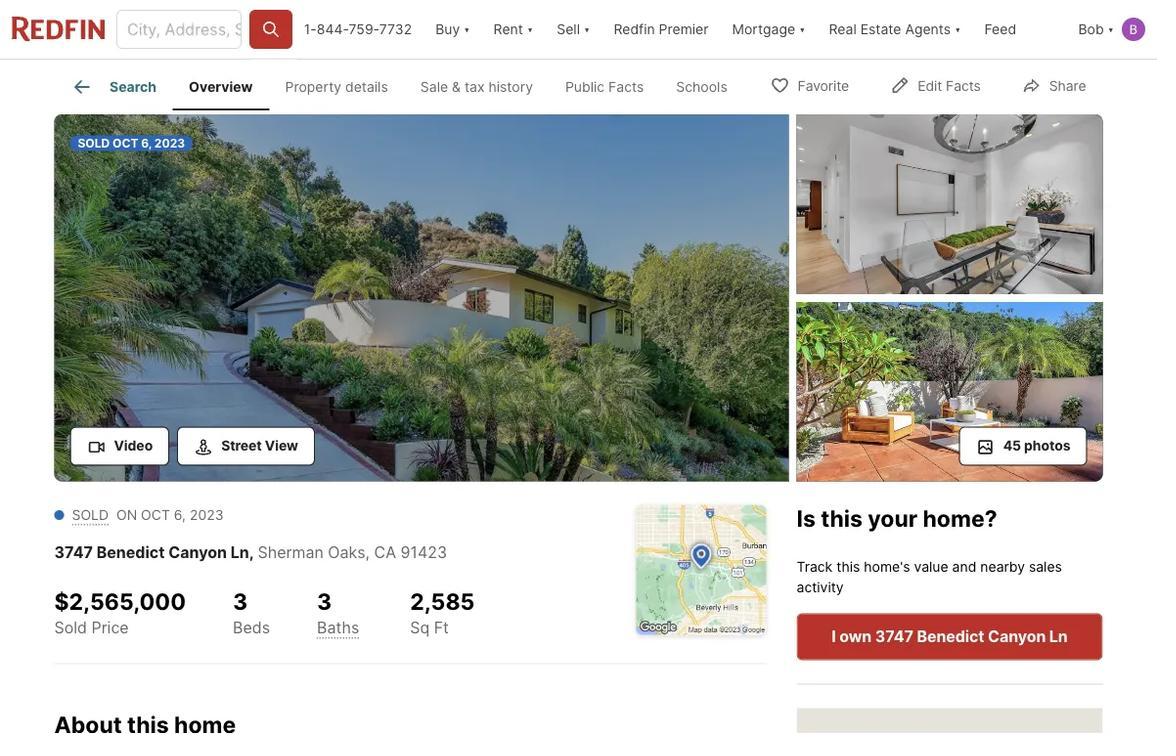 Task type: describe. For each thing, give the bounding box(es) containing it.
activity
[[797, 579, 844, 596]]

mortgage
[[732, 21, 795, 38]]

video
[[114, 438, 153, 454]]

street
[[221, 438, 262, 454]]

share button
[[1005, 65, 1103, 105]]

sold link
[[72, 507, 109, 524]]

nearby
[[980, 559, 1025, 575]]

real estate agents ▾
[[829, 21, 961, 38]]

on
[[116, 507, 137, 524]]

sherman
[[258, 543, 324, 562]]

844-
[[317, 21, 349, 38]]

5 ▾ from the left
[[955, 21, 961, 38]]

beds
[[233, 618, 270, 637]]

$2,565,000
[[54, 588, 186, 616]]

feed
[[984, 21, 1016, 38]]

3 for 3 baths
[[317, 588, 332, 616]]

home's
[[864, 559, 910, 575]]

3747 inside button
[[875, 627, 913, 646]]

property
[[285, 78, 341, 95]]

0 vertical spatial 3747
[[54, 543, 93, 562]]

2,585
[[410, 588, 475, 616]]

map entry image
[[636, 505, 766, 635]]

3 for 3 beds
[[233, 588, 248, 616]]

street view
[[221, 438, 298, 454]]

favorite
[[798, 78, 849, 94]]

45
[[1003, 438, 1021, 454]]

$2,565,000 sold price
[[54, 588, 186, 637]]

▾ for bob ▾
[[1108, 21, 1114, 38]]

1-844-759-7732 link
[[304, 21, 412, 38]]

redfin premier button
[[602, 0, 720, 59]]

1-
[[304, 21, 317, 38]]

1 horizontal spatial oct
[[141, 507, 170, 524]]

2 , from the left
[[365, 543, 370, 562]]

mortgage ▾ button
[[732, 0, 805, 59]]

rent ▾
[[493, 21, 533, 38]]

i own 3747 benedict canyon ln
[[832, 627, 1068, 646]]

sold oct 6, 2023
[[78, 136, 185, 150]]

baths
[[317, 618, 359, 637]]

agents
[[905, 21, 951, 38]]

real estate agents ▾ link
[[829, 0, 961, 59]]

track
[[797, 559, 833, 575]]

1-844-759-7732
[[304, 21, 412, 38]]

▾ for buy ▾
[[464, 21, 470, 38]]

oaks
[[328, 543, 365, 562]]

property details
[[285, 78, 388, 95]]

estate
[[860, 21, 901, 38]]

mortgage ▾
[[732, 21, 805, 38]]

&
[[452, 78, 461, 95]]

0 vertical spatial ln
[[231, 543, 249, 562]]

property details tab
[[269, 64, 404, 111]]

sell ▾ button
[[557, 0, 590, 59]]

i own 3747 benedict canyon ln button
[[797, 613, 1103, 660]]

▾ for rent ▾
[[527, 21, 533, 38]]

3 baths
[[317, 588, 359, 637]]

edit facts button
[[874, 65, 997, 105]]

price
[[91, 618, 129, 637]]

public facts
[[565, 78, 644, 95]]

real
[[829, 21, 856, 38]]

ca
[[374, 543, 396, 562]]

user photo image
[[1122, 18, 1145, 41]]

this for home's
[[836, 559, 860, 575]]

facts for public facts
[[608, 78, 644, 95]]

sq
[[410, 619, 430, 638]]

3 beds
[[233, 588, 270, 637]]

0 vertical spatial canyon
[[168, 543, 227, 562]]

own
[[839, 627, 872, 646]]

City, Address, School, Agent, ZIP search field
[[116, 10, 241, 49]]

rent ▾ button
[[493, 0, 533, 59]]

redfin
[[614, 21, 655, 38]]

value
[[914, 559, 948, 575]]

sold on oct 6, 2023
[[72, 507, 224, 524]]

search
[[110, 78, 156, 95]]

45 photos
[[1003, 438, 1070, 454]]

sale
[[420, 78, 448, 95]]

and
[[952, 559, 976, 575]]

buy ▾
[[435, 21, 470, 38]]

video button
[[70, 427, 169, 466]]

overview
[[189, 78, 253, 95]]

sell ▾ button
[[545, 0, 602, 59]]

buy ▾ button
[[435, 0, 470, 59]]

favorite button
[[754, 65, 866, 105]]

details
[[345, 78, 388, 95]]

i
[[832, 627, 836, 646]]



Task type: locate. For each thing, give the bounding box(es) containing it.
view
[[265, 438, 298, 454]]

2023
[[154, 136, 185, 150], [190, 507, 224, 524]]

sell ▾
[[557, 21, 590, 38]]

▾ right sell
[[584, 21, 590, 38]]

photos
[[1024, 438, 1070, 454]]

this
[[821, 505, 863, 533], [836, 559, 860, 575]]

sale & tax history
[[420, 78, 533, 95]]

sold
[[54, 618, 87, 637]]

1 vertical spatial 6,
[[174, 507, 186, 524]]

0 horizontal spatial 2023
[[154, 136, 185, 150]]

▾ right agents
[[955, 21, 961, 38]]

canyon down nearby
[[988, 627, 1046, 646]]

premier
[[659, 21, 709, 38]]

, left ca
[[365, 543, 370, 562]]

3 inside 3 baths
[[317, 588, 332, 616]]

1 vertical spatial ln
[[1049, 627, 1068, 646]]

0 vertical spatial oct
[[113, 136, 138, 150]]

buy ▾ button
[[424, 0, 482, 59]]

▾ right mortgage
[[799, 21, 805, 38]]

1 vertical spatial sold
[[72, 507, 109, 524]]

real estate agents ▾ button
[[817, 0, 973, 59]]

1 horizontal spatial 3747
[[875, 627, 913, 646]]

edit
[[918, 78, 942, 94]]

6, right on
[[174, 507, 186, 524]]

facts right edit
[[946, 78, 981, 94]]

7732
[[379, 21, 412, 38]]

this right the is
[[821, 505, 863, 533]]

3 inside "3 beds"
[[233, 588, 248, 616]]

redfin premier
[[614, 21, 709, 38]]

sold left on
[[72, 507, 109, 524]]

sell
[[557, 21, 580, 38]]

▾
[[464, 21, 470, 38], [527, 21, 533, 38], [584, 21, 590, 38], [799, 21, 805, 38], [955, 21, 961, 38], [1108, 21, 1114, 38]]

0 vertical spatial 6,
[[141, 136, 152, 150]]

759-
[[349, 21, 379, 38]]

buy
[[435, 21, 460, 38]]

street view button
[[177, 427, 315, 466]]

share
[[1049, 78, 1086, 94]]

benedict
[[97, 543, 165, 562], [917, 627, 984, 646]]

0 horizontal spatial benedict
[[97, 543, 165, 562]]

track this home's value and nearby sales activity
[[797, 559, 1062, 596]]

bob ▾
[[1078, 21, 1114, 38]]

, left sherman
[[249, 543, 254, 562]]

1 vertical spatial this
[[836, 559, 860, 575]]

public
[[565, 78, 605, 95]]

3
[[233, 588, 248, 616], [317, 588, 332, 616]]

1 vertical spatial canyon
[[988, 627, 1046, 646]]

1 ▾ from the left
[[464, 21, 470, 38]]

1 horizontal spatial canyon
[[988, 627, 1046, 646]]

1 horizontal spatial benedict
[[917, 627, 984, 646]]

0 vertical spatial 2023
[[154, 136, 185, 150]]

canyon inside button
[[988, 627, 1046, 646]]

sales
[[1029, 559, 1062, 575]]

45 photos button
[[959, 427, 1087, 466]]

2 ▾ from the left
[[527, 21, 533, 38]]

sold for sold on oct 6, 2023
[[72, 507, 109, 524]]

ln left sherman
[[231, 543, 249, 562]]

2 3 from the left
[[317, 588, 332, 616]]

0 vertical spatial benedict
[[97, 543, 165, 562]]

6,
[[141, 136, 152, 150], [174, 507, 186, 524]]

▾ for mortgage ▾
[[799, 21, 805, 38]]

3 up baths
[[317, 588, 332, 616]]

0 horizontal spatial 3
[[233, 588, 248, 616]]

1 horizontal spatial 2023
[[190, 507, 224, 524]]

facts right public
[[608, 78, 644, 95]]

1 vertical spatial 3747
[[875, 627, 913, 646]]

1 3 from the left
[[233, 588, 248, 616]]

sold for sold oct 6, 2023
[[78, 136, 110, 150]]

0 horizontal spatial ln
[[231, 543, 249, 562]]

3 up beds
[[233, 588, 248, 616]]

is this your home?
[[797, 505, 997, 533]]

▾ right rent
[[527, 21, 533, 38]]

3747 benedict canyon ln, sherman oaks, ca 91423 image
[[54, 114, 789, 482], [797, 114, 1103, 294], [797, 302, 1103, 482]]

0 horizontal spatial facts
[[608, 78, 644, 95]]

3747 right 'own'
[[875, 627, 913, 646]]

0 horizontal spatial 3747
[[54, 543, 93, 562]]

baths link
[[317, 618, 359, 637]]

2023 up 3747 benedict canyon ln , sherman oaks , ca 91423 at the bottom left of the page
[[190, 507, 224, 524]]

1 horizontal spatial ln
[[1049, 627, 1068, 646]]

submit search image
[[261, 20, 281, 39]]

this inside track this home's value and nearby sales activity
[[836, 559, 860, 575]]

1 vertical spatial oct
[[141, 507, 170, 524]]

bob
[[1078, 21, 1104, 38]]

▾ right buy
[[464, 21, 470, 38]]

1 , from the left
[[249, 543, 254, 562]]

oct down search on the left top of page
[[113, 136, 138, 150]]

is
[[797, 505, 816, 533]]

overview tab
[[173, 64, 269, 111]]

0 horizontal spatial 6,
[[141, 136, 152, 150]]

3747 down the sold link
[[54, 543, 93, 562]]

oct right on
[[141, 507, 170, 524]]

0 horizontal spatial oct
[[113, 136, 138, 150]]

3747
[[54, 543, 93, 562], [875, 627, 913, 646]]

facts inside button
[[946, 78, 981, 94]]

1 horizontal spatial ,
[[365, 543, 370, 562]]

1 vertical spatial 2023
[[190, 507, 224, 524]]

facts inside tab
[[608, 78, 644, 95]]

edit facts
[[918, 78, 981, 94]]

benedict inside button
[[917, 627, 984, 646]]

mortgage ▾ button
[[720, 0, 817, 59]]

this right track
[[836, 559, 860, 575]]

3747 benedict canyon ln , sherman oaks , ca 91423
[[54, 543, 447, 562]]

sale & tax history tab
[[404, 64, 549, 111]]

ln
[[231, 543, 249, 562], [1049, 627, 1068, 646]]

91423
[[401, 543, 447, 562]]

public facts tab
[[549, 64, 660, 111]]

sold oct 6, 2023 link
[[54, 114, 789, 486]]

0 horizontal spatial ,
[[249, 543, 254, 562]]

3 ▾ from the left
[[584, 21, 590, 38]]

tab list
[[54, 60, 759, 111]]

1 horizontal spatial facts
[[946, 78, 981, 94]]

2,585 sq ft
[[410, 588, 475, 638]]

1 horizontal spatial 3
[[317, 588, 332, 616]]

benedict down on
[[97, 543, 165, 562]]

0 vertical spatial this
[[821, 505, 863, 533]]

tab list containing search
[[54, 60, 759, 111]]

ln inside button
[[1049, 627, 1068, 646]]

sold down search link
[[78, 136, 110, 150]]

1 vertical spatial benedict
[[917, 627, 984, 646]]

1 horizontal spatial 6,
[[174, 507, 186, 524]]

6, down search on the left top of page
[[141, 136, 152, 150]]

2023 down search on the left top of page
[[154, 136, 185, 150]]

benedict down track this home's value and nearby sales activity
[[917, 627, 984, 646]]

canyon down sold on oct 6, 2023 at the bottom of page
[[168, 543, 227, 562]]

this for your
[[821, 505, 863, 533]]

4 ▾ from the left
[[799, 21, 805, 38]]

tax
[[464, 78, 485, 95]]

rent ▾ button
[[482, 0, 545, 59]]

facts
[[946, 78, 981, 94], [608, 78, 644, 95]]

▾ for sell ▾
[[584, 21, 590, 38]]

feed button
[[973, 0, 1066, 59]]

schools tab
[[660, 64, 744, 111]]

history
[[488, 78, 533, 95]]

schools
[[676, 78, 727, 95]]

home?
[[923, 505, 997, 533]]

▾ right bob
[[1108, 21, 1114, 38]]

ft
[[434, 619, 449, 638]]

your
[[868, 505, 918, 533]]

0 horizontal spatial canyon
[[168, 543, 227, 562]]

ln down sales
[[1049, 627, 1068, 646]]

0 vertical spatial sold
[[78, 136, 110, 150]]

rent
[[493, 21, 523, 38]]

canyon
[[168, 543, 227, 562], [988, 627, 1046, 646]]

6 ▾ from the left
[[1108, 21, 1114, 38]]

facts for edit facts
[[946, 78, 981, 94]]

search link
[[70, 75, 156, 99]]



Task type: vqa. For each thing, say whether or not it's contained in the screenshot.


